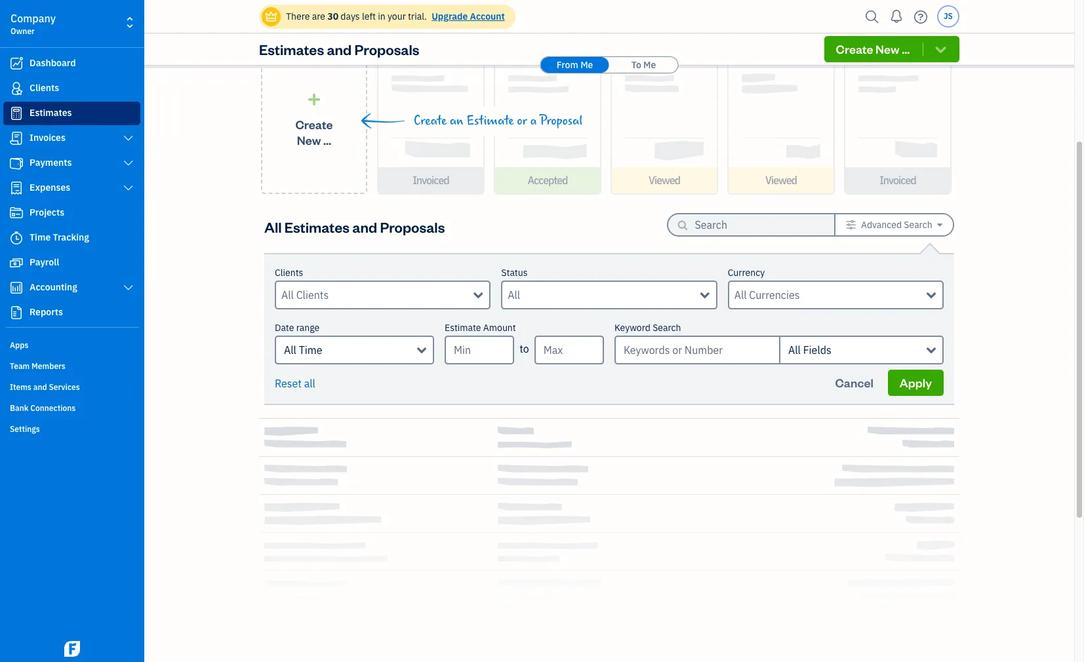 Task type: locate. For each thing, give the bounding box(es) containing it.
0 vertical spatial estimate
[[467, 113, 514, 129]]

0 vertical spatial time
[[30, 232, 51, 243]]

1 chevron large down image from the top
[[122, 158, 134, 169]]

0 vertical spatial and
[[327, 40, 352, 58]]

to me
[[631, 59, 656, 71]]

team members
[[10, 361, 65, 371]]

search image
[[862, 7, 883, 27]]

expense image
[[9, 182, 24, 195]]

estimate
[[467, 113, 514, 129], [445, 322, 481, 334]]

me inside to me link
[[643, 59, 656, 71]]

create new … button for estimates and proposals
[[824, 36, 959, 62]]

chevron large down image for invoices
[[122, 133, 134, 144]]

from me link
[[541, 57, 609, 73]]

projects
[[30, 207, 64, 218]]

1 horizontal spatial search
[[904, 219, 932, 231]]

estimate left the or
[[467, 113, 514, 129]]

search inside dropdown button
[[904, 219, 932, 231]]

create new …
[[836, 41, 910, 56], [295, 116, 333, 147]]

chevron large down image
[[122, 158, 134, 169], [122, 283, 134, 293]]

2 horizontal spatial create
[[836, 41, 873, 56]]

new down plus image
[[297, 132, 321, 147]]

invoice image
[[9, 132, 24, 145]]

chart image
[[9, 281, 24, 294]]

and inside the main element
[[33, 382, 47, 392]]

0 horizontal spatial create new …
[[295, 116, 333, 147]]

… inside create new …
[[323, 132, 331, 147]]

estimates
[[259, 40, 324, 58], [30, 107, 72, 119], [285, 217, 350, 236]]

projects link
[[3, 201, 140, 225]]

search
[[904, 219, 932, 231], [653, 322, 681, 334]]

1 horizontal spatial invoiced
[[880, 174, 916, 187]]

there
[[286, 10, 310, 22]]

2 chevron large down image from the top
[[122, 283, 134, 293]]

proposals
[[354, 40, 419, 58], [380, 217, 445, 236]]

time down range on the left of page
[[299, 344, 322, 357]]

2 vertical spatial and
[[33, 382, 47, 392]]

new
[[876, 41, 900, 56], [297, 132, 321, 147]]

1 vertical spatial and
[[352, 217, 377, 236]]

chevron large down image up payments link
[[122, 133, 134, 144]]

all for all estimates and proposals
[[264, 217, 282, 236]]

0 horizontal spatial me
[[580, 59, 593, 71]]

1 horizontal spatial new
[[876, 41, 900, 56]]

1 horizontal spatial me
[[643, 59, 656, 71]]

0 horizontal spatial time
[[30, 232, 51, 243]]

1 vertical spatial create new …
[[295, 116, 333, 147]]

all time
[[284, 344, 322, 357]]

go to help image
[[910, 7, 931, 27]]

items and services link
[[3, 377, 140, 397]]

and
[[327, 40, 352, 58], [352, 217, 377, 236], [33, 382, 47, 392]]

js button
[[937, 5, 959, 28]]

All search field
[[508, 287, 700, 303]]

0 horizontal spatial …
[[323, 132, 331, 147]]

0 vertical spatial proposals
[[354, 40, 419, 58]]

2 viewed from the left
[[765, 174, 797, 187]]

1 vertical spatial …
[[323, 132, 331, 147]]

new down 'notifications' icon
[[876, 41, 900, 56]]

1 vertical spatial chevron large down image
[[122, 283, 134, 293]]

all estimates and proposals
[[264, 217, 445, 236]]

expenses
[[30, 182, 70, 193]]

0 vertical spatial search
[[904, 219, 932, 231]]

left
[[362, 10, 376, 22]]

me right the from
[[580, 59, 593, 71]]

create new … down plus image
[[295, 116, 333, 147]]

all
[[304, 377, 315, 390]]

0 horizontal spatial clients
[[30, 82, 59, 94]]

viewed
[[649, 174, 680, 187], [765, 174, 797, 187]]

crown image
[[264, 10, 278, 23]]

all inside dropdown button
[[284, 344, 296, 357]]

all
[[264, 217, 282, 236], [284, 344, 296, 357], [788, 344, 801, 357]]

invoiced
[[413, 174, 449, 187], [880, 174, 916, 187]]

days
[[341, 10, 360, 22]]

all for all time
[[284, 344, 296, 357]]

All Currencies search field
[[734, 287, 927, 303]]

chevron large down image for accounting
[[122, 283, 134, 293]]

clients
[[30, 82, 59, 94], [275, 267, 303, 279]]

chevron large down image up expenses link
[[122, 158, 134, 169]]

currency
[[728, 267, 765, 279]]

chevron large down image inside invoices link
[[122, 133, 134, 144]]

clients inside clients link
[[30, 82, 59, 94]]

0 horizontal spatial search
[[653, 322, 681, 334]]

1 horizontal spatial viewed
[[765, 174, 797, 187]]

create new … button
[[824, 36, 959, 62], [261, 47, 367, 194]]

2 me from the left
[[643, 59, 656, 71]]

time right timer icon
[[30, 232, 51, 243]]

chevron large down image
[[122, 133, 134, 144], [122, 183, 134, 193]]

0 horizontal spatial create new … button
[[261, 47, 367, 194]]

advanced search button
[[835, 214, 953, 235]]

payment image
[[9, 157, 24, 170]]

0 vertical spatial chevron large down image
[[122, 133, 134, 144]]

1 vertical spatial new
[[297, 132, 321, 147]]

timer image
[[9, 232, 24, 245]]

tracking
[[53, 232, 89, 243]]

freshbooks image
[[62, 641, 83, 657]]

0 vertical spatial estimates
[[259, 40, 324, 58]]

0 vertical spatial create new …
[[836, 41, 910, 56]]

1 vertical spatial search
[[653, 322, 681, 334]]

clients down dashboard
[[30, 82, 59, 94]]

there are 30 days left in your trial. upgrade account
[[286, 10, 505, 22]]

1 chevron large down image from the top
[[122, 133, 134, 144]]

estimates for estimates and proposals
[[259, 40, 324, 58]]

1 vertical spatial chevron large down image
[[122, 183, 134, 193]]

upgrade
[[432, 10, 468, 22]]

apply button
[[888, 370, 944, 396]]

estimates inside the main element
[[30, 107, 72, 119]]

clients up date
[[275, 267, 303, 279]]

settings
[[10, 424, 40, 434]]

create down plus image
[[295, 116, 333, 131]]

search for keyword search
[[653, 322, 681, 334]]

time tracking
[[30, 232, 89, 243]]

0 horizontal spatial viewed
[[649, 174, 680, 187]]

1 horizontal spatial time
[[299, 344, 322, 357]]

dashboard
[[30, 57, 76, 69]]

2 vertical spatial estimates
[[285, 217, 350, 236]]

bank connections link
[[3, 398, 140, 418]]

me inside the from me link
[[580, 59, 593, 71]]

all inside keyword search field
[[788, 344, 801, 357]]

payroll
[[30, 256, 59, 268]]

1 me from the left
[[580, 59, 593, 71]]

search left caretdown image
[[904, 219, 932, 231]]

1 horizontal spatial create new … button
[[824, 36, 959, 62]]

payments link
[[3, 151, 140, 175]]

accepted
[[528, 174, 568, 187]]

Estimate Amount Minimum text field
[[445, 336, 514, 365]]

1 viewed from the left
[[649, 174, 680, 187]]

time
[[30, 232, 51, 243], [299, 344, 322, 357]]

0 vertical spatial chevron large down image
[[122, 158, 134, 169]]

from me
[[557, 59, 593, 71]]

date
[[275, 322, 294, 334]]

time inside dropdown button
[[299, 344, 322, 357]]

Keyword Search field
[[779, 336, 944, 365]]

connections
[[30, 403, 76, 413]]

chevron large down image up projects link
[[122, 183, 134, 193]]

0 horizontal spatial invoiced
[[413, 174, 449, 187]]

estimate up the estimate amount minimum text field
[[445, 322, 481, 334]]

estimate image
[[9, 107, 24, 120]]

create new … down search icon
[[836, 41, 910, 56]]

create left an
[[414, 113, 447, 129]]

cancel button
[[823, 370, 885, 396]]

create new … button for create an estimate or a proposal
[[261, 47, 367, 194]]

0 horizontal spatial all
[[264, 217, 282, 236]]

items
[[10, 382, 31, 392]]

me right to
[[643, 59, 656, 71]]

1 vertical spatial estimates
[[30, 107, 72, 119]]

0 horizontal spatial create
[[295, 116, 333, 131]]

search right keyword
[[653, 322, 681, 334]]

account
[[470, 10, 505, 22]]

0 vertical spatial new
[[876, 41, 900, 56]]

1 horizontal spatial clients
[[275, 267, 303, 279]]

2 horizontal spatial all
[[788, 344, 801, 357]]

2 chevron large down image from the top
[[122, 183, 134, 193]]

1 horizontal spatial and
[[327, 40, 352, 58]]

apply
[[900, 375, 932, 390]]

2 horizontal spatial and
[[352, 217, 377, 236]]

0 vertical spatial clients
[[30, 82, 59, 94]]

accounting link
[[3, 276, 140, 300]]

1 horizontal spatial all
[[284, 344, 296, 357]]

1 vertical spatial time
[[299, 344, 322, 357]]

create down search icon
[[836, 41, 873, 56]]

chevron large down image down payroll link
[[122, 283, 134, 293]]

0 horizontal spatial new
[[297, 132, 321, 147]]

trial.
[[408, 10, 427, 22]]

settings image
[[846, 220, 856, 230]]

0 horizontal spatial and
[[33, 382, 47, 392]]

0 vertical spatial …
[[902, 41, 910, 56]]

create
[[836, 41, 873, 56], [414, 113, 447, 129], [295, 116, 333, 131]]

Estimate Amount Maximum text field
[[534, 336, 604, 365]]



Task type: vqa. For each thing, say whether or not it's contained in the screenshot.
"JS" dropdown button
yes



Task type: describe. For each thing, give the bounding box(es) containing it.
advanced search
[[861, 219, 932, 231]]

dashboard image
[[9, 57, 24, 70]]

reset
[[275, 377, 302, 390]]

all fields
[[788, 344, 831, 357]]

bank connections
[[10, 403, 76, 413]]

js
[[944, 11, 953, 21]]

estimates for estimates
[[30, 107, 72, 119]]

to me link
[[610, 57, 678, 73]]

apps link
[[3, 335, 140, 355]]

proposal
[[540, 113, 583, 129]]

chevrondown image
[[933, 43, 948, 56]]

report image
[[9, 306, 24, 319]]

dashboard link
[[3, 52, 140, 75]]

range
[[296, 322, 320, 334]]

create an estimate or a proposal
[[414, 113, 583, 129]]

1 vertical spatial estimate
[[445, 322, 481, 334]]

upgrade account link
[[429, 10, 505, 22]]

client image
[[9, 82, 24, 95]]

notifications image
[[886, 3, 907, 30]]

date range
[[275, 322, 320, 334]]

30
[[327, 10, 338, 22]]

a
[[530, 113, 537, 129]]

amount
[[483, 322, 516, 334]]

members
[[32, 361, 65, 371]]

all time button
[[275, 336, 434, 365]]

me for from me
[[580, 59, 593, 71]]

Keyword Search text field
[[615, 336, 779, 365]]

invoices
[[30, 132, 66, 144]]

advanced
[[861, 219, 902, 231]]

and for services
[[33, 382, 47, 392]]

an
[[450, 113, 463, 129]]

1 vertical spatial proposals
[[380, 217, 445, 236]]

fields
[[803, 344, 831, 357]]

time tracking link
[[3, 226, 140, 250]]

expenses link
[[3, 176, 140, 200]]

chevron large down image for payments
[[122, 158, 134, 169]]

company
[[10, 12, 56, 25]]

search for advanced search
[[904, 219, 932, 231]]

services
[[49, 382, 80, 392]]

1 horizontal spatial …
[[902, 41, 910, 56]]

reset all
[[275, 377, 315, 390]]

time inside the main element
[[30, 232, 51, 243]]

All Clients search field
[[281, 287, 474, 303]]

status
[[501, 267, 528, 279]]

settings link
[[3, 419, 140, 439]]

money image
[[9, 256, 24, 270]]

invoices link
[[3, 127, 140, 150]]

keyword
[[615, 322, 650, 334]]

from
[[557, 59, 578, 71]]

accounting
[[30, 281, 77, 293]]

payments
[[30, 157, 72, 169]]

1 vertical spatial clients
[[275, 267, 303, 279]]

recently updated
[[259, 13, 377, 31]]

1 horizontal spatial create new …
[[836, 41, 910, 56]]

me for to me
[[643, 59, 656, 71]]

1 horizontal spatial create
[[414, 113, 447, 129]]

keyword search
[[615, 322, 681, 334]]

in
[[378, 10, 385, 22]]

and for proposals
[[327, 40, 352, 58]]

Search text field
[[695, 214, 813, 235]]

estimates link
[[3, 102, 140, 125]]

to
[[520, 342, 529, 355]]

project image
[[9, 207, 24, 220]]

recently
[[259, 13, 317, 31]]

owner
[[10, 26, 35, 36]]

your
[[388, 10, 406, 22]]

reset all button
[[275, 376, 315, 392]]

reports
[[30, 306, 63, 318]]

to
[[631, 59, 641, 71]]

reports link
[[3, 301, 140, 325]]

2 invoiced from the left
[[880, 174, 916, 187]]

updated
[[320, 13, 377, 31]]

apps
[[10, 340, 28, 350]]

caretdown image
[[937, 220, 942, 230]]

payroll link
[[3, 251, 140, 275]]

company owner
[[10, 12, 56, 36]]

are
[[312, 10, 325, 22]]

or
[[517, 113, 527, 129]]

clients link
[[3, 77, 140, 100]]

team members link
[[3, 356, 140, 376]]

estimate amount
[[445, 322, 516, 334]]

new inside create new …
[[297, 132, 321, 147]]

main element
[[0, 0, 177, 662]]

cancel
[[835, 375, 873, 390]]

bank
[[10, 403, 29, 413]]

plus image
[[307, 93, 322, 106]]

items and services
[[10, 382, 80, 392]]

team
[[10, 361, 30, 371]]

estimates and proposals
[[259, 40, 419, 58]]

chevron large down image for expenses
[[122, 183, 134, 193]]

all for all fields
[[788, 344, 801, 357]]

1 invoiced from the left
[[413, 174, 449, 187]]



